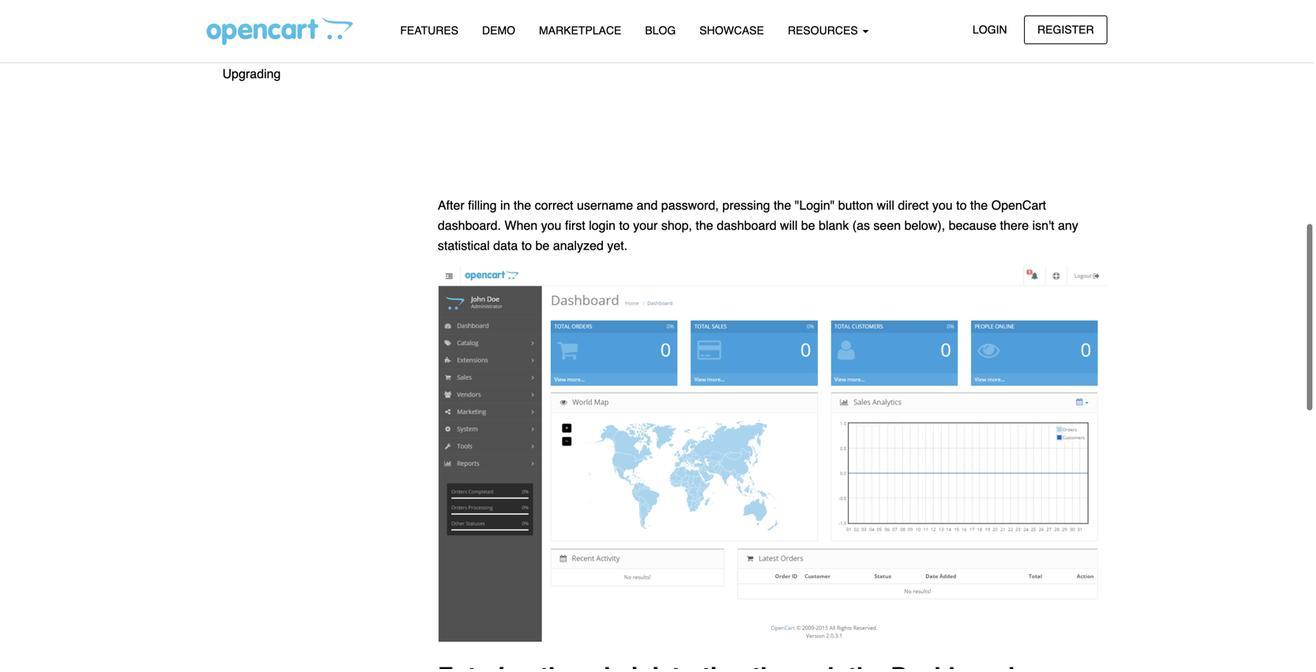 Task type: describe. For each thing, give the bounding box(es) containing it.
1 horizontal spatial you
[[932, 198, 953, 212]]

0 horizontal spatial to
[[521, 238, 532, 253]]

admin interface login image
[[438, 0, 1107, 185]]

developer
[[222, 39, 280, 53]]

0 vertical spatial to
[[956, 198, 967, 212]]

"login"
[[795, 198, 835, 212]]

username
[[577, 198, 633, 212]]

reports link
[[207, 5, 414, 32]]

shop,
[[661, 218, 692, 233]]

blog link
[[633, 17, 688, 44]]

opencart
[[991, 198, 1046, 212]]

any
[[1058, 218, 1078, 233]]

demo link
[[470, 17, 527, 44]]

0 horizontal spatial be
[[535, 238, 550, 253]]

seen
[[874, 218, 901, 233]]

marketplace
[[539, 24, 621, 37]]

showcase link
[[688, 17, 776, 44]]

opencart - open source shopping cart solution image
[[207, 17, 353, 45]]

blog
[[645, 24, 676, 37]]

reports
[[222, 11, 267, 26]]

the right in at the top left
[[514, 198, 531, 212]]

filling
[[468, 198, 497, 212]]

data
[[493, 238, 518, 253]]

because
[[949, 218, 997, 233]]

the up because
[[970, 198, 988, 212]]

dashboard.
[[438, 218, 501, 233]]

after
[[438, 198, 464, 212]]

1 horizontal spatial will
[[877, 198, 894, 212]]

developer guide
[[222, 39, 317, 53]]

below),
[[904, 218, 945, 233]]

there
[[1000, 218, 1029, 233]]

when
[[505, 218, 538, 233]]

dashboard
[[717, 218, 777, 233]]

showcase
[[700, 24, 764, 37]]

pressing
[[722, 198, 770, 212]]

correct
[[535, 198, 573, 212]]

analyzed
[[553, 238, 604, 253]]

and
[[637, 198, 658, 212]]



Task type: locate. For each thing, give the bounding box(es) containing it.
2 horizontal spatial to
[[956, 198, 967, 212]]

will
[[877, 198, 894, 212], [780, 218, 798, 233]]

to down when
[[521, 238, 532, 253]]

0 horizontal spatial you
[[541, 218, 561, 233]]

guide
[[284, 39, 317, 53]]

will down "login"
[[780, 218, 798, 233]]

1 horizontal spatial be
[[801, 218, 815, 233]]

0 horizontal spatial will
[[780, 218, 798, 233]]

you down the "correct"
[[541, 218, 561, 233]]

yet.
[[607, 238, 628, 253]]

your
[[633, 218, 658, 233]]

register
[[1037, 23, 1094, 36]]

1 vertical spatial will
[[780, 218, 798, 233]]

register link
[[1024, 15, 1107, 44]]

login
[[589, 218, 616, 233]]

1 vertical spatial to
[[619, 218, 630, 233]]

the
[[514, 198, 531, 212], [774, 198, 791, 212], [970, 198, 988, 212], [696, 218, 713, 233]]

login link
[[959, 15, 1021, 44]]

features
[[400, 24, 458, 37]]

0 vertical spatial you
[[932, 198, 953, 212]]

button
[[838, 198, 873, 212]]

1 vertical spatial you
[[541, 218, 561, 233]]

resources link
[[776, 17, 881, 44]]

statistical
[[438, 238, 490, 253]]

developer guide link
[[207, 32, 414, 60]]

the down the password,
[[696, 218, 713, 233]]

to
[[956, 198, 967, 212], [619, 218, 630, 233], [521, 238, 532, 253]]

be
[[801, 218, 815, 233], [535, 238, 550, 253]]

to up because
[[956, 198, 967, 212]]

blank
[[819, 218, 849, 233]]

be down when
[[535, 238, 550, 253]]

direct
[[898, 198, 929, 212]]

you
[[932, 198, 953, 212], [541, 218, 561, 233]]

the left "login"
[[774, 198, 791, 212]]

1 vertical spatial be
[[535, 238, 550, 253]]

first
[[565, 218, 585, 233]]

password,
[[661, 198, 719, 212]]

marketplace link
[[527, 17, 633, 44]]

features link
[[388, 17, 470, 44]]

0 vertical spatial be
[[801, 218, 815, 233]]

to left your
[[619, 218, 630, 233]]

after filling in the correct username and password, pressing the "login" button will direct you to the opencart dashboard. when you first login to your shop, the dashboard will be blank (as seen below), because there isn't any statistical data to be analyzed yet.
[[438, 198, 1078, 253]]

(as
[[852, 218, 870, 233]]

upgrading link
[[207, 60, 414, 88]]

2 vertical spatial to
[[521, 238, 532, 253]]

1 horizontal spatial to
[[619, 218, 630, 233]]

0 vertical spatial will
[[877, 198, 894, 212]]

be down "login"
[[801, 218, 815, 233]]

login
[[973, 23, 1007, 36]]

admin interface dashboard image
[[438, 266, 1107, 643]]

in
[[500, 198, 510, 212]]

upgrading
[[222, 66, 281, 81]]

isn't
[[1032, 218, 1054, 233]]

demo
[[482, 24, 515, 37]]

will up seen
[[877, 198, 894, 212]]

you up the below),
[[932, 198, 953, 212]]

resources
[[788, 24, 861, 37]]



Task type: vqa. For each thing, say whether or not it's contained in the screenshot.
Login Link
yes



